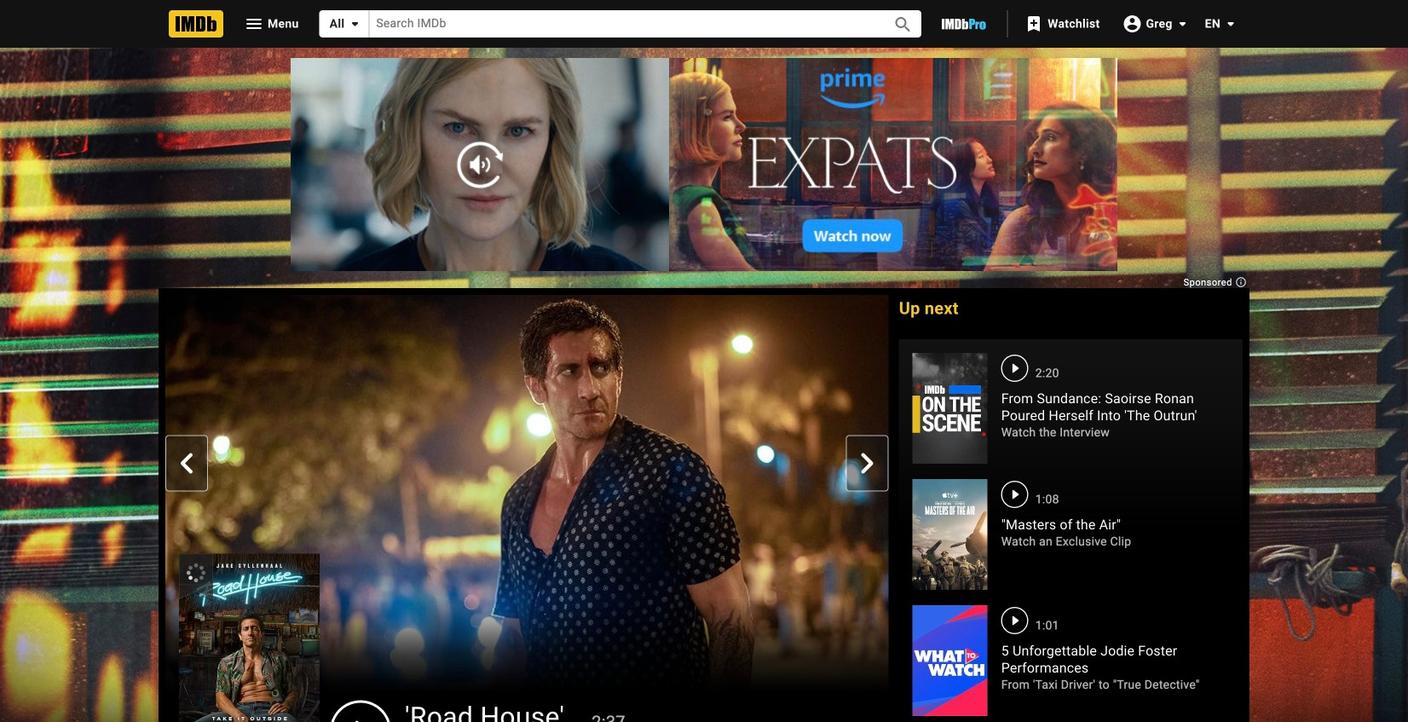 Task type: vqa. For each thing, say whether or not it's contained in the screenshot.
'Text Field'
no



Task type: locate. For each thing, give the bounding box(es) containing it.
watchlist image
[[1024, 14, 1045, 34]]

road house image
[[179, 554, 320, 722], [179, 554, 320, 722]]

submit search image
[[893, 14, 914, 35]]

1 horizontal spatial arrow drop down image
[[1173, 13, 1193, 34]]

arrow drop down image
[[1173, 13, 1193, 34], [345, 14, 365, 34]]

how saoirse ronan poured a bit of herself into 'the outrun' image
[[913, 353, 988, 464]]

None field
[[369, 11, 874, 37]]

masters of the air image
[[913, 479, 988, 590]]

5 unforgettable jodie foster performances image
[[913, 605, 988, 716]]

arrow drop down image
[[1221, 14, 1241, 34]]

None search field
[[319, 10, 922, 38]]

group
[[165, 295, 889, 722], [179, 554, 320, 722]]

'road house' image
[[165, 295, 889, 702]]

Search IMDb text field
[[369, 11, 874, 37]]



Task type: describe. For each thing, give the bounding box(es) containing it.
0 horizontal spatial arrow drop down image
[[345, 14, 365, 34]]

'road house' element
[[165, 295, 889, 722]]

chevron left inline image
[[176, 453, 197, 473]]

chevron right inline image
[[857, 453, 878, 473]]

account circle image
[[1122, 13, 1143, 34]]

home image
[[169, 10, 223, 38]]

menu image
[[244, 14, 264, 34]]



